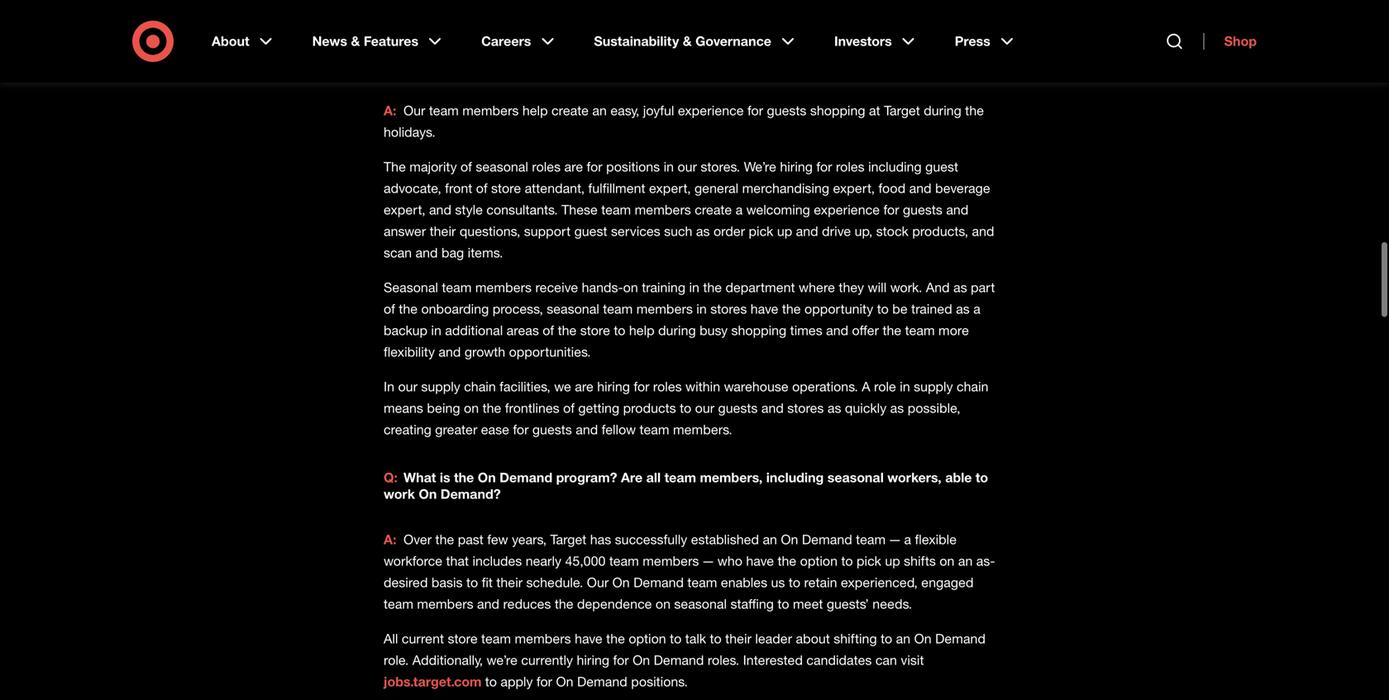 Task type: describe. For each thing, give the bounding box(es) containing it.
of right front in the left top of the page
[[476, 180, 488, 196]]

attendant,
[[525, 180, 585, 196]]

1 horizontal spatial guest
[[926, 159, 959, 175]]

guests down 'warehouse'
[[718, 400, 758, 417]]

team inside all current store team members have the option to talk to their leader about shifting to an on demand role. additionally, we're currently hiring for on demand roles. interested candidates can visit jobs.target.com to apply for on demand positions.
[[482, 631, 511, 647]]

investors link
[[823, 20, 930, 63]]

fit
[[482, 575, 493, 591]]

seasonal inside seasonal team members receive hands-on training in the department where they will work. and as part of the onboarding process, seasonal team members in stores have the opportunity to be trained as a backup in additional areas of the store to help during busy shopping times and offer the team more flexibility and growth opportunities.
[[547, 301, 600, 317]]

positions.
[[631, 674, 688, 690]]

a: for over the past few years, target has successfully established an on demand team — a flexible workforce that includes nearly 45,000 team members — who have the option to pick up shifts on an as- desired basis to fit their schedule. our on demand team enables us to retain experienced, engaged team members and reduces the dependence on seasonal staffing to meet guests' needs.
[[384, 532, 397, 548]]

to left talk
[[670, 631, 682, 647]]

specific
[[440, 41, 489, 57]]

team inside the majority of seasonal roles are for positions in our stores. we're hiring for roles including guest advocate, front of store attendant, fulfillment expert, general merchandising expert, food and beverage expert, and style consultants. these team members create a welcoming experience for guests and answer their questions, support guest services such as order pick up and drive up, stock products, and scan and bag items.
[[602, 202, 631, 218]]

positions inside the majority of seasonal roles are for positions in our stores. we're hiring for roles including guest advocate, front of store attendant, fulfillment expert, general merchandising expert, food and beverage expert, and style consultants. these team members create a welcoming experience for guests and answer their questions, support guest services such as order pick up and drive up, stock products, and scan and bag items.
[[606, 159, 660, 175]]

store inside all current store team members have the option to talk to their leader about shifting to an on demand role. additionally, we're currently hiring for on demand roles. interested candidates can visit jobs.target.com to apply for on demand positions.
[[448, 631, 478, 647]]

1 chain from the left
[[464, 379, 496, 395]]

positions inside what specific positions will you hire for? what are the roles and responsibilities for these seasonal positions?
[[493, 41, 551, 57]]

means
[[384, 400, 423, 417]]

staffing
[[731, 596, 774, 613]]

to down 'hands-' at left top
[[614, 323, 626, 339]]

a inside over the past few years, target has successfully established an on demand team — a flexible workforce that includes nearly 45,000 team members — who have the option to pick up shifts on an as- desired basis to fit their schedule. our on demand team enables us to retain experienced, engaged team members and reduces the dependence on seasonal staffing to meet guests' needs.
[[905, 532, 912, 548]]

have inside seasonal team members receive hands-on training in the department where they will work. and as part of the onboarding process, seasonal team members in stores have the opportunity to be trained as a backup in additional areas of the store to help during busy shopping times and offer the team more flexibility and growth opportunities.
[[751, 301, 779, 317]]

for down dependence
[[613, 653, 629, 669]]

and left "bag"
[[416, 245, 438, 261]]

on up the visit
[[915, 631, 932, 647]]

scan
[[384, 245, 412, 261]]

in
[[384, 379, 395, 395]]

opportunities.
[[509, 344, 591, 360]]

experience inside the our team members help create an easy, joyful experience for guests shopping at target during the holidays.
[[678, 103, 744, 119]]

investors
[[835, 33, 892, 49]]

our inside over the past few years, target has successfully established an on demand team — a flexible workforce that includes nearly 45,000 team members — who have the option to pick up shifts on an as- desired basis to fit their schedule. our on demand team enables us to retain experienced, engaged team members and reduces the dependence on seasonal staffing to meet guests' needs.
[[587, 575, 609, 591]]

what right for?
[[661, 41, 694, 57]]

an left 'as-'
[[959, 553, 973, 570]]

order
[[714, 223, 745, 239]]

the inside in our supply chain facilities, we are hiring for roles within warehouse operations. a role in supply chain means being on the frontlines of getting products to our guests and stores as quickly as possible, creating greater ease for guests and fellow team members.
[[483, 400, 502, 417]]

careers
[[482, 33, 531, 49]]

years,
[[512, 532, 547, 548]]

products,
[[913, 223, 969, 239]]

what for program?
[[404, 470, 436, 486]]

responsibilities
[[808, 41, 903, 57]]

additional
[[445, 323, 503, 339]]

and down additional
[[439, 344, 461, 360]]

able
[[946, 470, 972, 486]]

on right work in the left bottom of the page
[[419, 486, 437, 503]]

program?
[[556, 470, 618, 486]]

nearly
[[526, 553, 562, 570]]

for up fulfillment
[[587, 159, 603, 175]]

seasonal
[[384, 280, 438, 296]]

a inside seasonal team members receive hands-on training in the department where they will work. and as part of the onboarding process, seasonal team members in stores have the opportunity to be trained as a backup in additional areas of the store to help during busy shopping times and offer the team more flexibility and growth opportunities.
[[974, 301, 981, 317]]

the inside what is the on demand program? are all team members, including seasonal workers, able to work on demand?
[[454, 470, 474, 486]]

on up engaged
[[940, 553, 955, 570]]

welcoming
[[747, 202, 811, 218]]

joyful
[[643, 103, 675, 119]]

news
[[312, 33, 347, 49]]

where
[[799, 280, 836, 296]]

to up can
[[881, 631, 893, 647]]

demand up 'retain' at the bottom right
[[802, 532, 853, 548]]

workers,
[[888, 470, 942, 486]]

desired
[[384, 575, 428, 591]]

backup
[[384, 323, 428, 339]]

our team members help create an easy, joyful experience for guests shopping at target during the holidays.
[[384, 103, 984, 140]]

style
[[455, 202, 483, 218]]

seasonal team members receive hands-on training in the department where they will work. and as part of the onboarding process, seasonal team members in stores have the opportunity to be trained as a backup in additional areas of the store to help during busy shopping times and offer the team more flexibility and growth opportunities.
[[384, 280, 996, 360]]

2 chain from the left
[[957, 379, 989, 395]]

members inside all current store team members have the option to talk to their leader about shifting to an on demand role. additionally, we're currently hiring for on demand roles. interested candidates can visit jobs.target.com to apply for on demand positions.
[[515, 631, 571, 647]]

items.
[[468, 245, 503, 261]]

the majority of seasonal roles are for positions in our stores. we're hiring for roles including guest advocate, front of store attendant, fulfillment expert, general merchandising expert, food and beverage expert, and style consultants. these team members create a welcoming experience for guests and answer their questions, support guest services such as order pick up and drive up, stock products, and scan and bag items.
[[384, 159, 995, 261]]

offer
[[853, 323, 879, 339]]

an up us
[[763, 532, 778, 548]]

and right food
[[910, 180, 932, 196]]

to down us
[[778, 596, 790, 613]]

of up front in the left top of the page
[[461, 159, 472, 175]]

roles inside in our supply chain facilities, we are hiring for roles within warehouse operations. a role in supply chain means being on the frontlines of getting products to our guests and stores as quickly as possible, creating greater ease for guests and fellow team members.
[[653, 379, 682, 395]]

areas
[[507, 323, 539, 339]]

on inside in our supply chain facilities, we are hiring for roles within warehouse operations. a role in supply chain means being on the frontlines of getting products to our guests and stores as quickly as possible, creating greater ease for guests and fellow team members.
[[464, 400, 479, 417]]

0 horizontal spatial guest
[[575, 223, 608, 239]]

seasonal inside the majority of seasonal roles are for positions in our stores. we're hiring for roles including guest advocate, front of store attendant, fulfillment expert, general merchandising expert, food and beverage expert, and style consultants. these team members create a welcoming experience for guests and answer their questions, support guest services such as order pick up and drive up, stock products, and scan and bag items.
[[476, 159, 529, 175]]

of inside in our supply chain facilities, we are hiring for roles within warehouse operations. a role in supply chain means being on the frontlines of getting products to our guests and stores as quickly as possible, creating greater ease for guests and fellow team members.
[[563, 400, 575, 417]]

of up opportunities.
[[543, 323, 554, 339]]

sustainability & governance
[[594, 33, 772, 49]]

reduces
[[503, 596, 551, 613]]

these
[[562, 202, 598, 218]]

flexibility
[[384, 344, 435, 360]]

needs.
[[873, 596, 913, 613]]

and down beverage
[[947, 202, 969, 218]]

for up merchandising
[[817, 159, 833, 175]]

up inside over the past few years, target has successfully established an on demand team — a flexible workforce that includes nearly 45,000 team members — who have the option to pick up shifts on an as- desired basis to fit their schedule. our on demand team enables us to retain experienced, engaged team members and reduces the dependence on seasonal staffing to meet guests' needs.
[[885, 553, 901, 570]]

talk
[[686, 631, 707, 647]]

for inside the our team members help create an easy, joyful experience for guests shopping at target during the holidays.
[[748, 103, 764, 119]]

& for features
[[351, 33, 360, 49]]

news & features
[[312, 33, 419, 49]]

and inside what specific positions will you hire for? what are the roles and responsibilities for these seasonal positions?
[[780, 41, 804, 57]]

on up demand?
[[478, 470, 496, 486]]

demand inside what is the on demand program? are all team members, including seasonal workers, able to work on demand?
[[500, 470, 553, 486]]

team down 'hands-' at left top
[[603, 301, 633, 317]]

on right dependence
[[656, 596, 671, 613]]

create inside the our team members help create an easy, joyful experience for guests shopping at target during the holidays.
[[552, 103, 589, 119]]

past
[[458, 532, 484, 548]]

seasonal inside over the past few years, target has successfully established an on demand team — a flexible workforce that includes nearly 45,000 team members — who have the option to pick up shifts on an as- desired basis to fit their schedule. our on demand team enables us to retain experienced, engaged team members and reduces the dependence on seasonal staffing to meet guests' needs.
[[675, 596, 727, 613]]

roles.
[[708, 653, 740, 669]]

to left the "fit"
[[467, 575, 478, 591]]

leader
[[756, 631, 793, 647]]

option inside all current store team members have the option to talk to their leader about shifting to an on demand role. additionally, we're currently hiring for on demand roles. interested candidates can visit jobs.target.com to apply for on demand positions.
[[629, 631, 667, 647]]

frontlines
[[505, 400, 560, 417]]

demand?
[[441, 486, 501, 503]]

of up backup in the left of the page
[[384, 301, 395, 317]]

answer
[[384, 223, 426, 239]]

careers link
[[470, 20, 569, 63]]

candidates
[[807, 653, 872, 669]]

on up positions. on the bottom of page
[[633, 653, 650, 669]]

to right talk
[[710, 631, 722, 647]]

majority
[[410, 159, 457, 175]]

and down opportunity
[[827, 323, 849, 339]]

in up busy
[[697, 301, 707, 317]]

you
[[579, 41, 602, 57]]

easy,
[[611, 103, 640, 119]]

store inside the majority of seasonal roles are for positions in our stores. we're hiring for roles including guest advocate, front of store attendant, fulfillment expert, general merchandising expert, food and beverage expert, and style consultants. these team members create a welcoming experience for guests and answer their questions, support guest services such as order pick up and drive up, stock products, and scan and bag items.
[[491, 180, 521, 196]]

advocate,
[[384, 180, 441, 196]]

all
[[647, 470, 661, 486]]

press
[[955, 33, 991, 49]]

receive
[[536, 280, 578, 296]]

our inside the our team members help create an easy, joyful experience for guests shopping at target during the holidays.
[[404, 103, 426, 119]]

members,
[[700, 470, 763, 486]]

2 horizontal spatial expert,
[[833, 180, 875, 196]]

experience inside the majority of seasonal roles are for positions in our stores. we're hiring for roles including guest advocate, front of store attendant, fulfillment expert, general merchandising expert, food and beverage expert, and style consultants. these team members create a welcoming experience for guests and answer their questions, support guest services such as order pick up and drive up, stock products, and scan and bag items.
[[814, 202, 880, 218]]

roles inside what specific positions will you hire for? what are the roles and responsibilities for these seasonal positions?
[[745, 41, 777, 57]]

1 vertical spatial our
[[398, 379, 418, 395]]

demand down engaged
[[936, 631, 986, 647]]

hands-
[[582, 280, 623, 296]]

ease
[[481, 422, 510, 438]]

seasonal inside what is the on demand program? are all team members, including seasonal workers, able to work on demand?
[[828, 470, 884, 486]]

their inside the majority of seasonal roles are for positions in our stores. we're hiring for roles including guest advocate, front of store attendant, fulfillment expert, general merchandising expert, food and beverage expert, and style consultants. these team members create a welcoming experience for guests and answer their questions, support guest services such as order pick up and drive up, stock products, and scan and bag items.
[[430, 223, 456, 239]]

demand left positions. on the bottom of page
[[577, 674, 628, 690]]

our inside the majority of seasonal roles are for positions in our stores. we're hiring for roles including guest advocate, front of store attendant, fulfillment expert, general merchandising expert, food and beverage expert, and style consultants. these team members create a welcoming experience for guests and answer their questions, support guest services such as order pick up and drive up, stock products, and scan and bag items.
[[678, 159, 697, 175]]

to right us
[[789, 575, 801, 591]]

currently
[[521, 653, 573, 669]]

will inside seasonal team members receive hands-on training in the department where they will work. and as part of the onboarding process, seasonal team members in stores have the opportunity to be trained as a backup in additional areas of the store to help during busy shopping times and offer the team more flexibility and growth opportunities.
[[868, 280, 887, 296]]

shop
[[1225, 33, 1257, 49]]

shopping inside the our team members help create an easy, joyful experience for guests shopping at target during the holidays.
[[811, 103, 866, 119]]

and down front in the left top of the page
[[429, 202, 452, 218]]

jobs.target.com
[[384, 674, 482, 690]]

& for governance
[[683, 33, 692, 49]]

create inside the majority of seasonal roles are for positions in our stores. we're hiring for roles including guest advocate, front of store attendant, fulfillment expert, general merchandising expert, food and beverage expert, and style consultants. these team members create a welcoming experience for guests and answer their questions, support guest services such as order pick up and drive up, stock products, and scan and bag items.
[[695, 202, 732, 218]]

for up products
[[634, 379, 650, 395]]

for down food
[[884, 202, 900, 218]]

demand down successfully
[[634, 575, 684, 591]]

members down basis
[[417, 596, 474, 613]]

and down 'warehouse'
[[762, 400, 784, 417]]

stores.
[[701, 159, 741, 175]]

members inside the majority of seasonal roles are for positions in our stores. we're hiring for roles including guest advocate, front of store attendant, fulfillment expert, general merchandising expert, food and beverage expert, and style consultants. these team members create a welcoming experience for guests and answer their questions, support guest services such as order pick up and drive up, stock products, and scan and bag items.
[[635, 202, 691, 218]]

on up dependence
[[613, 575, 630, 591]]

and left drive
[[796, 223, 819, 239]]

including inside what is the on demand program? are all team members, including seasonal workers, able to work on demand?
[[767, 470, 824, 486]]

as right and
[[954, 280, 968, 296]]

team inside the our team members help create an easy, joyful experience for guests shopping at target during the holidays.
[[429, 103, 459, 119]]

work.
[[891, 280, 923, 296]]

consultants.
[[487, 202, 558, 218]]

flexible
[[915, 532, 957, 548]]

on up us
[[781, 532, 799, 548]]

members down successfully
[[643, 553, 699, 570]]

pick inside over the past few years, target has successfully established an on demand team — a flexible workforce that includes nearly 45,000 team members — who have the option to pick up shifts on an as- desired basis to fit their schedule. our on demand team enables us to retain experienced, engaged team members and reduces the dependence on seasonal staffing to meet guests' needs.
[[857, 553, 882, 570]]

seasonal inside what specific positions will you hire for? what are the roles and responsibilities for these seasonal positions?
[[384, 57, 440, 73]]

to down the we're
[[485, 674, 497, 690]]

for down the frontlines
[[513, 422, 529, 438]]

2 supply from the left
[[914, 379, 953, 395]]

and
[[926, 280, 950, 296]]

q: for what is the on demand program? are all team members, including seasonal workers, able to work on demand?
[[384, 470, 398, 486]]

members up process,
[[476, 280, 532, 296]]

in our supply chain facilities, we are hiring for roles within warehouse operations. a role in supply chain means being on the frontlines of getting products to our guests and stores as quickly as possible, creating greater ease for guests and fellow team members.
[[384, 379, 989, 438]]

busy
[[700, 323, 728, 339]]

quickly
[[845, 400, 887, 417]]

more
[[939, 323, 969, 339]]

schedule.
[[527, 575, 584, 591]]

bag
[[442, 245, 464, 261]]

team inside in our supply chain facilities, we are hiring for roles within warehouse operations. a role in supply chain means being on the frontlines of getting products to our guests and stores as quickly as possible, creating greater ease for guests and fellow team members.
[[640, 422, 670, 438]]

team up onboarding
[[442, 280, 472, 296]]

over
[[404, 532, 432, 548]]

what for hire
[[404, 41, 436, 57]]

getting
[[579, 400, 620, 417]]

times
[[791, 323, 823, 339]]

for?
[[633, 41, 658, 57]]

work
[[384, 486, 415, 503]]

team inside what is the on demand program? are all team members, including seasonal workers, able to work on demand?
[[665, 470, 697, 486]]

team down desired
[[384, 596, 414, 613]]

a inside the majority of seasonal roles are for positions in our stores. we're hiring for roles including guest advocate, front of store attendant, fulfillment expert, general merchandising expert, food and beverage expert, and style consultants. these team members create a welcoming experience for guests and answer their questions, support guest services such as order pick up and drive up, stock products, and scan and bag items.
[[736, 202, 743, 218]]

team down trained
[[906, 323, 935, 339]]



Task type: locate. For each thing, give the bounding box(es) containing it.
0 horizontal spatial will
[[554, 41, 575, 57]]

all current store team members have the option to talk to their leader about shifting to an on demand role. additionally, we're currently hiring for on demand roles. interested candidates can visit jobs.target.com to apply for on demand positions.
[[384, 631, 986, 690]]

meet
[[793, 596, 823, 613]]

and right 'products,'
[[972, 223, 995, 239]]

1 vertical spatial help
[[629, 323, 655, 339]]

0 vertical spatial q:
[[384, 41, 398, 57]]

the inside all current store team members have the option to talk to their leader about shifting to an on demand role. additionally, we're currently hiring for on demand roles. interested candidates can visit jobs.target.com to apply for on demand positions.
[[607, 631, 625, 647]]

q: for what specific positions will you hire for? what are the roles and responsibilities for these seasonal positions?
[[384, 41, 398, 57]]

create down general
[[695, 202, 732, 218]]

0 horizontal spatial stores
[[711, 301, 747, 317]]

during inside the our team members help create an easy, joyful experience for guests shopping at target during the holidays.
[[924, 103, 962, 119]]

45,000
[[565, 553, 606, 570]]

1 horizontal spatial will
[[868, 280, 887, 296]]

chain down growth
[[464, 379, 496, 395]]

and right governance
[[780, 41, 804, 57]]

we
[[554, 379, 571, 395]]

growth
[[465, 344, 506, 360]]

1 supply from the left
[[421, 379, 461, 395]]

are up "attendant,"
[[565, 159, 583, 175]]

enables
[[721, 575, 768, 591]]

being
[[427, 400, 460, 417]]

0 vertical spatial are
[[698, 41, 718, 57]]

in down onboarding
[[431, 323, 442, 339]]

0 horizontal spatial supply
[[421, 379, 461, 395]]

0 vertical spatial a:
[[384, 103, 397, 119]]

creating
[[384, 422, 432, 438]]

and inside over the past few years, target has successfully established an on demand team — a flexible workforce that includes nearly 45,000 team members — who have the option to pick up shifts on an as- desired basis to fit their schedule. our on demand team enables us to retain experienced, engaged team members and reduces the dependence on seasonal staffing to meet guests' needs.
[[477, 596, 500, 613]]

1 vertical spatial q:
[[384, 470, 398, 486]]

hiring inside in our supply chain facilities, we are hiring for roles within warehouse operations. a role in supply chain means being on the frontlines of getting products to our guests and stores as quickly as possible, creating greater ease for guests and fellow team members.
[[598, 379, 630, 395]]

have inside over the past few years, target has successfully established an on demand team — a flexible workforce that includes nearly 45,000 team members — who have the option to pick up shifts on an as- desired basis to fit their schedule. our on demand team enables us to retain experienced, engaged team members and reduces the dependence on seasonal staffing to meet guests' needs.
[[747, 553, 774, 570]]

guests inside the our team members help create an easy, joyful experience for guests shopping at target during the holidays.
[[767, 103, 807, 119]]

1 horizontal spatial a
[[905, 532, 912, 548]]

1 vertical spatial have
[[747, 553, 774, 570]]

expert, left food
[[833, 180, 875, 196]]

&
[[351, 33, 360, 49], [683, 33, 692, 49]]

1 horizontal spatial option
[[800, 553, 838, 570]]

seasonal down features
[[384, 57, 440, 73]]

target right at
[[884, 103, 921, 119]]

what inside what is the on demand program? are all team members, including seasonal workers, able to work on demand?
[[404, 470, 436, 486]]

0 vertical spatial create
[[552, 103, 589, 119]]

1 horizontal spatial chain
[[957, 379, 989, 395]]

beverage
[[936, 180, 991, 196]]

0 horizontal spatial —
[[703, 553, 714, 570]]

their
[[430, 223, 456, 239], [497, 575, 523, 591], [726, 631, 752, 647]]

shopping inside seasonal team members receive hands-on training in the department where they will work. and as part of the onboarding process, seasonal team members in stores have the opportunity to be trained as a backup in additional areas of the store to help during busy shopping times and offer the team more flexibility and growth opportunities.
[[732, 323, 787, 339]]

a up the shifts
[[905, 532, 912, 548]]

0 horizontal spatial store
[[448, 631, 478, 647]]

front
[[445, 180, 473, 196]]

0 horizontal spatial help
[[523, 103, 548, 119]]

up up experienced,
[[885, 553, 901, 570]]

0 vertical spatial store
[[491, 180, 521, 196]]

at
[[869, 103, 881, 119]]

the inside the our team members help create an easy, joyful experience for guests shopping at target during the holidays.
[[966, 103, 984, 119]]

services
[[611, 223, 661, 239]]

1 horizontal spatial help
[[629, 323, 655, 339]]

our down 45,000
[[587, 575, 609, 591]]

will right the they
[[868, 280, 887, 296]]

guests up 'we're' on the right top of page
[[767, 103, 807, 119]]

an
[[593, 103, 607, 119], [763, 532, 778, 548], [959, 553, 973, 570], [896, 631, 911, 647]]

within
[[686, 379, 721, 395]]

merchandising
[[743, 180, 830, 196]]

pick up experienced,
[[857, 553, 882, 570]]

to inside in our supply chain facilities, we are hiring for roles within warehouse operations. a role in supply chain means being on the frontlines of getting products to our guests and stores as quickly as possible, creating greater ease for guests and fellow team members.
[[680, 400, 692, 417]]

1 horizontal spatial their
[[497, 575, 523, 591]]

store up additionally,
[[448, 631, 478, 647]]

as
[[696, 223, 710, 239], [954, 280, 968, 296], [956, 301, 970, 317], [828, 400, 842, 417], [891, 400, 904, 417]]

news & features link
[[301, 20, 457, 63]]

on inside seasonal team members receive hands-on training in the department where they will work. and as part of the onboarding process, seasonal team members in stores have the opportunity to be trained as a backup in additional areas of the store to help during busy shopping times and offer the team more flexibility and growth opportunities.
[[623, 280, 638, 296]]

about
[[212, 33, 250, 49]]

basis
[[432, 575, 463, 591]]

1 vertical spatial —
[[703, 553, 714, 570]]

supply up being
[[421, 379, 461, 395]]

team up the we're
[[482, 631, 511, 647]]

questions,
[[460, 223, 521, 239]]

2 vertical spatial a
[[905, 532, 912, 548]]

help
[[523, 103, 548, 119], [629, 323, 655, 339]]

during left busy
[[659, 323, 696, 339]]

in down the our team members help create an easy, joyful experience for guests shopping at target during the holidays.
[[664, 159, 674, 175]]

0 vertical spatial pick
[[749, 223, 774, 239]]

have inside all current store team members have the option to talk to their leader about shifting to an on demand role. additionally, we're currently hiring for on demand roles. interested candidates can visit jobs.target.com to apply for on demand positions.
[[575, 631, 603, 647]]

1 vertical spatial shopping
[[732, 323, 787, 339]]

shifting
[[834, 631, 877, 647]]

as up 'more'
[[956, 301, 970, 317]]

team down fulfillment
[[602, 202, 631, 218]]

1 horizontal spatial target
[[884, 103, 921, 119]]

members up 'such' at the left top
[[635, 202, 691, 218]]

are inside in our supply chain facilities, we are hiring for roles within warehouse operations. a role in supply chain means being on the frontlines of getting products to our guests and stores as quickly as possible, creating greater ease for guests and fellow team members.
[[575, 379, 594, 395]]

1 horizontal spatial &
[[683, 33, 692, 49]]

1 vertical spatial target
[[551, 532, 587, 548]]

team left the enables
[[688, 575, 718, 591]]

stores
[[711, 301, 747, 317], [788, 400, 824, 417]]

1 vertical spatial create
[[695, 202, 732, 218]]

0 horizontal spatial target
[[551, 532, 587, 548]]

will
[[554, 41, 575, 57], [868, 280, 887, 296]]

pick
[[749, 223, 774, 239], [857, 553, 882, 570]]

engaged
[[922, 575, 974, 591]]

in right the training
[[689, 280, 700, 296]]

option inside over the past few years, target has successfully established an on demand team — a flexible workforce that includes nearly 45,000 team members — who have the option to pick up shifts on an as- desired basis to fit their schedule. our on demand team enables us to retain experienced, engaged team members and reduces the dependence on seasonal staffing to meet guests' needs.
[[800, 553, 838, 570]]

target inside over the past few years, target has successfully established an on demand team — a flexible workforce that includes nearly 45,000 team members — who have the option to pick up shifts on an as- desired basis to fit their schedule. our on demand team enables us to retain experienced, engaged team members and reduces the dependence on seasonal staffing to meet guests' needs.
[[551, 532, 587, 548]]

2 vertical spatial are
[[575, 379, 594, 395]]

1 vertical spatial during
[[659, 323, 696, 339]]

what is the on demand program? are all team members, including seasonal workers, able to work on demand?
[[384, 470, 989, 503]]

members down the training
[[637, 301, 693, 317]]

our up "holidays."
[[404, 103, 426, 119]]

team up "holidays."
[[429, 103, 459, 119]]

— left the flexible
[[890, 532, 901, 548]]

these
[[928, 41, 962, 57]]

a: left over
[[384, 532, 397, 548]]

dependence
[[577, 596, 652, 613]]

1 vertical spatial their
[[497, 575, 523, 591]]

products
[[623, 400, 676, 417]]

1 horizontal spatial experience
[[814, 202, 880, 218]]

0 horizontal spatial shopping
[[732, 323, 787, 339]]

pick inside the majority of seasonal roles are for positions in our stores. we're hiring for roles including guest advocate, front of store attendant, fulfillment expert, general merchandising expert, food and beverage expert, and style consultants. these team members create a welcoming experience for guests and answer their questions, support guest services such as order pick up and drive up, stock products, and scan and bag items.
[[749, 223, 774, 239]]

hire
[[605, 41, 629, 57]]

a
[[862, 379, 871, 395]]

their inside over the past few years, target has successfully established an on demand team — a flexible workforce that includes nearly 45,000 team members — who have the option to pick up shifts on an as- desired basis to fit their schedule. our on demand team enables us to retain experienced, engaged team members and reduces the dependence on seasonal staffing to meet guests' needs.
[[497, 575, 523, 591]]

what left specific
[[404, 41, 436, 57]]

department
[[726, 280, 795, 296]]

on
[[623, 280, 638, 296], [464, 400, 479, 417], [940, 553, 955, 570], [656, 596, 671, 613]]

store down 'hands-' at left top
[[581, 323, 610, 339]]

guests'
[[827, 596, 869, 613]]

1 horizontal spatial store
[[491, 180, 521, 196]]

1 horizontal spatial —
[[890, 532, 901, 548]]

roles
[[745, 41, 777, 57], [532, 159, 561, 175], [836, 159, 865, 175], [653, 379, 682, 395]]

chain up possible,
[[957, 379, 989, 395]]

0 vertical spatial their
[[430, 223, 456, 239]]

1 horizontal spatial create
[[695, 202, 732, 218]]

has
[[590, 532, 612, 548]]

to left be
[[877, 301, 889, 317]]

additionally,
[[413, 653, 483, 669]]

store inside seasonal team members receive hands-on training in the department where they will work. and as part of the onboarding process, seasonal team members in stores have the opportunity to be trained as a backup in additional areas of the store to help during busy shopping times and offer the team more flexibility and growth opportunities.
[[581, 323, 610, 339]]

0 vertical spatial have
[[751, 301, 779, 317]]

q:
[[384, 41, 398, 57], [384, 470, 398, 486]]

team right all
[[665, 470, 697, 486]]

2 a: from the top
[[384, 532, 397, 548]]

team down products
[[640, 422, 670, 438]]

& inside 'link'
[[351, 33, 360, 49]]

including inside the majority of seasonal roles are for positions in our stores. we're hiring for roles including guest advocate, front of store attendant, fulfillment expert, general merchandising expert, food and beverage expert, and style consultants. these team members create a welcoming experience for guests and answer their questions, support guest services such as order pick up and drive up, stock products, and scan and bag items.
[[869, 159, 922, 175]]

1 vertical spatial a:
[[384, 532, 397, 548]]

2 vertical spatial store
[[448, 631, 478, 647]]

1 horizontal spatial during
[[924, 103, 962, 119]]

1 vertical spatial will
[[868, 280, 887, 296]]

1 vertical spatial our
[[587, 575, 609, 591]]

0 horizontal spatial experience
[[678, 103, 744, 119]]

1 vertical spatial positions
[[606, 159, 660, 175]]

0 horizontal spatial chain
[[464, 379, 496, 395]]

0 vertical spatial guest
[[926, 159, 959, 175]]

supply
[[421, 379, 461, 395], [914, 379, 953, 395]]

and
[[780, 41, 804, 57], [910, 180, 932, 196], [429, 202, 452, 218], [947, 202, 969, 218], [796, 223, 819, 239], [972, 223, 995, 239], [416, 245, 438, 261], [827, 323, 849, 339], [439, 344, 461, 360], [762, 400, 784, 417], [576, 422, 598, 438], [477, 596, 500, 613]]

0 horizontal spatial expert,
[[384, 202, 426, 218]]

1 vertical spatial including
[[767, 470, 824, 486]]

shifts
[[904, 553, 936, 570]]

option up 'retain' at the bottom right
[[800, 553, 838, 570]]

interested
[[743, 653, 803, 669]]

for left these
[[906, 41, 924, 57]]

greater
[[435, 422, 478, 438]]

and down getting
[[576, 422, 598, 438]]

2 horizontal spatial their
[[726, 631, 752, 647]]

onboarding
[[421, 301, 489, 317]]

1 horizontal spatial positions
[[606, 159, 660, 175]]

workforce
[[384, 553, 443, 570]]

during
[[924, 103, 962, 119], [659, 323, 696, 339]]

1 horizontal spatial stores
[[788, 400, 824, 417]]

guests up 'products,'
[[903, 202, 943, 218]]

are inside what specific positions will you hire for? what are the roles and responsibilities for these seasonal positions?
[[698, 41, 718, 57]]

0 vertical spatial help
[[523, 103, 548, 119]]

1 & from the left
[[351, 33, 360, 49]]

on up greater
[[464, 400, 479, 417]]

governance
[[696, 33, 772, 49]]

1 a: from the top
[[384, 103, 397, 119]]

an inside all current store team members have the option to talk to their leader about shifting to an on demand role. additionally, we're currently hiring for on demand roles. interested candidates can visit jobs.target.com to apply for on demand positions.
[[896, 631, 911, 647]]

1 vertical spatial pick
[[857, 553, 882, 570]]

the inside what specific positions will you hire for? what are the roles and responsibilities for these seasonal positions?
[[722, 41, 742, 57]]

guests inside the majority of seasonal roles are for positions in our stores. we're hiring for roles including guest advocate, front of store attendant, fulfillment expert, general merchandising expert, food and beverage expert, and style consultants. these team members create a welcoming experience for guests and answer their questions, support guest services such as order pick up and drive up, stock products, and scan and bag items.
[[903, 202, 943, 218]]

0 horizontal spatial option
[[629, 631, 667, 647]]

during down these
[[924, 103, 962, 119]]

are inside the majority of seasonal roles are for positions in our stores. we're hiring for roles including guest advocate, front of store attendant, fulfillment expert, general merchandising expert, food and beverage expert, and style consultants. these team members create a welcoming experience for guests and answer their questions, support guest services such as order pick up and drive up, stock products, and scan and bag items.
[[565, 159, 583, 175]]

hiring inside all current store team members have the option to talk to their leader about shifting to an on demand role. additionally, we're currently hiring for on demand roles. interested candidates can visit jobs.target.com to apply for on demand positions.
[[577, 653, 610, 669]]

of down we
[[563, 400, 575, 417]]

guests down the frontlines
[[533, 422, 572, 438]]

target
[[884, 103, 921, 119], [551, 532, 587, 548]]

1 vertical spatial up
[[885, 553, 901, 570]]

for up 'we're' on the right top of page
[[748, 103, 764, 119]]

stores inside seasonal team members receive hands-on training in the department where they will work. and as part of the onboarding process, seasonal team members in stores have the opportunity to be trained as a backup in additional areas of the store to help during busy shopping times and offer the team more flexibility and growth opportunities.
[[711, 301, 747, 317]]

up inside the majority of seasonal roles are for positions in our stores. we're hiring for roles including guest advocate, front of store attendant, fulfillment expert, general merchandising expert, food and beverage expert, and style consultants. these team members create a welcoming experience for guests and answer their questions, support guest services such as order pick up and drive up, stock products, and scan and bag items.
[[777, 223, 793, 239]]

0 horizontal spatial &
[[351, 33, 360, 49]]

0 horizontal spatial our
[[404, 103, 426, 119]]

stores inside in our supply chain facilities, we are hiring for roles within warehouse operations. a role in supply chain means being on the frontlines of getting products to our guests and stores as quickly as possible, creating greater ease for guests and fellow team members.
[[788, 400, 824, 417]]

0 vertical spatial experience
[[678, 103, 744, 119]]

in
[[664, 159, 674, 175], [689, 280, 700, 296], [697, 301, 707, 317], [431, 323, 442, 339], [900, 379, 911, 395]]

an inside the our team members help create an easy, joyful experience for guests shopping at target during the holidays.
[[593, 103, 607, 119]]

0 horizontal spatial positions
[[493, 41, 551, 57]]

a: for our team members help create an easy, joyful experience for guests shopping at target during the holidays.
[[384, 103, 397, 119]]

in inside the majority of seasonal roles are for positions in our stores. we're hiring for roles including guest advocate, front of store attendant, fulfillment expert, general merchandising expert, food and beverage expert, and style consultants. these team members create a welcoming experience for guests and answer their questions, support guest services such as order pick up and drive up, stock products, and scan and bag items.
[[664, 159, 674, 175]]

our right in
[[398, 379, 418, 395]]

to
[[877, 301, 889, 317], [614, 323, 626, 339], [680, 400, 692, 417], [976, 470, 989, 486], [842, 553, 853, 570], [467, 575, 478, 591], [789, 575, 801, 591], [778, 596, 790, 613], [670, 631, 682, 647], [710, 631, 722, 647], [881, 631, 893, 647], [485, 674, 497, 690]]

0 vertical spatial a
[[736, 202, 743, 218]]

on down currently
[[556, 674, 574, 690]]

includes
[[473, 553, 522, 570]]

as inside the majority of seasonal roles are for positions in our stores. we're hiring for roles including guest advocate, front of store attendant, fulfillment expert, general merchandising expert, food and beverage expert, and style consultants. these team members create a welcoming experience for guests and answer their questions, support guest services such as order pick up and drive up, stock products, and scan and bag items.
[[696, 223, 710, 239]]

our
[[404, 103, 426, 119], [587, 575, 609, 591]]

will inside what specific positions will you hire for? what are the roles and responsibilities for these seasonal positions?
[[554, 41, 575, 57]]

stores down operations.
[[788, 400, 824, 417]]

holidays.
[[384, 124, 436, 140]]

2 vertical spatial have
[[575, 631, 603, 647]]

1 horizontal spatial expert,
[[649, 180, 691, 196]]

the
[[722, 41, 742, 57], [966, 103, 984, 119], [703, 280, 722, 296], [399, 301, 418, 317], [782, 301, 801, 317], [558, 323, 577, 339], [883, 323, 902, 339], [483, 400, 502, 417], [454, 470, 474, 486], [436, 532, 454, 548], [778, 553, 797, 570], [555, 596, 574, 613], [607, 631, 625, 647]]

1 q: from the top
[[384, 41, 398, 57]]

— left who
[[703, 553, 714, 570]]

guest
[[926, 159, 959, 175], [575, 223, 608, 239]]

0 vertical spatial —
[[890, 532, 901, 548]]

of
[[461, 159, 472, 175], [476, 180, 488, 196], [384, 301, 395, 317], [543, 323, 554, 339], [563, 400, 575, 417]]

help down careers link
[[523, 103, 548, 119]]

be
[[893, 301, 908, 317]]

1 vertical spatial experience
[[814, 202, 880, 218]]

target inside the our team members help create an easy, joyful experience for guests shopping at target during the holidays.
[[884, 103, 921, 119]]

& right news
[[351, 33, 360, 49]]

experience right 'joyful' in the top of the page
[[678, 103, 744, 119]]

facilities,
[[500, 379, 551, 395]]

1 horizontal spatial shopping
[[811, 103, 866, 119]]

stock
[[877, 223, 909, 239]]

help inside the our team members help create an easy, joyful experience for guests shopping at target during the holidays.
[[523, 103, 548, 119]]

shop link
[[1204, 33, 1257, 50]]

0 horizontal spatial create
[[552, 103, 589, 119]]

0 vertical spatial our
[[404, 103, 426, 119]]

0 horizontal spatial pick
[[749, 223, 774, 239]]

seasonal up consultants.
[[476, 159, 529, 175]]

seasonal left the workers,
[[828, 470, 884, 486]]

team down has
[[610, 553, 639, 570]]

what specific positions will you hire for? what are the roles and responsibilities for these seasonal positions?
[[384, 41, 962, 73]]

support
[[524, 223, 571, 239]]

as down operations.
[[828, 400, 842, 417]]

q: up work in the left bottom of the page
[[384, 470, 398, 486]]

pick down welcoming
[[749, 223, 774, 239]]

a: up "holidays."
[[384, 103, 397, 119]]

up,
[[855, 223, 873, 239]]

are right we
[[575, 379, 594, 395]]

2 horizontal spatial a
[[974, 301, 981, 317]]

have down dependence
[[575, 631, 603, 647]]

1 vertical spatial guest
[[575, 223, 608, 239]]

what left is
[[404, 470, 436, 486]]

0 horizontal spatial up
[[777, 223, 793, 239]]

warehouse
[[724, 379, 789, 395]]

0 vertical spatial hiring
[[780, 159, 813, 175]]

food
[[879, 180, 906, 196]]

we're
[[487, 653, 518, 669]]

are
[[621, 470, 643, 486]]

hiring inside the majority of seasonal roles are for positions in our stores. we're hiring for roles including guest advocate, front of store attendant, fulfillment expert, general merchandising expert, food and beverage expert, and style consultants. these team members create a welcoming experience for guests and answer their questions, support guest services such as order pick up and drive up, stock products, and scan and bag items.
[[780, 159, 813, 175]]

positions
[[493, 41, 551, 57], [606, 159, 660, 175]]

1 horizontal spatial our
[[587, 575, 609, 591]]

help inside seasonal team members receive hands-on training in the department where they will work. and as part of the onboarding process, seasonal team members in stores have the opportunity to be trained as a backup in additional areas of the store to help during busy shopping times and offer the team more flexibility and growth opportunities.
[[629, 323, 655, 339]]

have up the enables
[[747, 553, 774, 570]]

0 vertical spatial up
[[777, 223, 793, 239]]

hiring up getting
[[598, 379, 630, 395]]

2 vertical spatial our
[[695, 400, 715, 417]]

their inside all current store team members have the option to talk to their leader about shifting to an on demand role. additionally, we're currently hiring for on demand roles. interested candidates can visit jobs.target.com to apply for on demand positions.
[[726, 631, 752, 647]]

0 horizontal spatial during
[[659, 323, 696, 339]]

stores up busy
[[711, 301, 747, 317]]

is
[[440, 470, 451, 486]]

including
[[869, 159, 922, 175], [767, 470, 824, 486]]

2 & from the left
[[683, 33, 692, 49]]

that
[[446, 553, 469, 570]]

0 horizontal spatial a
[[736, 202, 743, 218]]

demand down talk
[[654, 653, 704, 669]]

0 horizontal spatial their
[[430, 223, 456, 239]]

0 vertical spatial positions
[[493, 41, 551, 57]]

1 horizontal spatial supply
[[914, 379, 953, 395]]

team up experienced,
[[856, 532, 886, 548]]

expert, up 'such' at the left top
[[649, 180, 691, 196]]

0 vertical spatial will
[[554, 41, 575, 57]]

will left you
[[554, 41, 575, 57]]

seasonal down 'receive' at left
[[547, 301, 600, 317]]

shopping down department
[[732, 323, 787, 339]]

0 vertical spatial option
[[800, 553, 838, 570]]

members inside the our team members help create an easy, joyful experience for guests shopping at target during the holidays.
[[463, 103, 519, 119]]

2 q: from the top
[[384, 470, 398, 486]]

for down currently
[[537, 674, 553, 690]]

0 vertical spatial our
[[678, 159, 697, 175]]

1 vertical spatial hiring
[[598, 379, 630, 395]]

2 vertical spatial hiring
[[577, 653, 610, 669]]

0 vertical spatial including
[[869, 159, 922, 175]]

to up experienced,
[[842, 553, 853, 570]]

including right members, at the right bottom of the page
[[767, 470, 824, 486]]

are
[[698, 41, 718, 57], [565, 159, 583, 175], [575, 379, 594, 395]]

1 vertical spatial stores
[[788, 400, 824, 417]]

0 vertical spatial during
[[924, 103, 962, 119]]

retain
[[804, 575, 838, 591]]

to inside what is the on demand program? are all team members, including seasonal workers, able to work on demand?
[[976, 470, 989, 486]]

1 vertical spatial store
[[581, 323, 610, 339]]

& right for?
[[683, 33, 692, 49]]

1 vertical spatial a
[[974, 301, 981, 317]]

their right the "fit"
[[497, 575, 523, 591]]

in inside in our supply chain facilities, we are hiring for roles within warehouse operations. a role in supply chain means being on the frontlines of getting products to our guests and stores as quickly as possible, creating greater ease for guests and fellow team members.
[[900, 379, 911, 395]]

for inside what specific positions will you hire for? what are the roles and responsibilities for these seasonal positions?
[[906, 41, 924, 57]]

0 vertical spatial shopping
[[811, 103, 866, 119]]

hiring
[[780, 159, 813, 175], [598, 379, 630, 395], [577, 653, 610, 669]]

as right 'such' at the left top
[[696, 223, 710, 239]]

1 horizontal spatial up
[[885, 553, 901, 570]]

create
[[552, 103, 589, 119], [695, 202, 732, 218]]

as down role
[[891, 400, 904, 417]]

a up order
[[736, 202, 743, 218]]

to up members.
[[680, 400, 692, 417]]

during inside seasonal team members receive hands-on training in the department where they will work. and as part of the onboarding process, seasonal team members in stores have the opportunity to be trained as a backup in additional areas of the store to help during busy shopping times and offer the team more flexibility and growth opportunities.
[[659, 323, 696, 339]]

1 vertical spatial are
[[565, 159, 583, 175]]

2 horizontal spatial store
[[581, 323, 610, 339]]

0 vertical spatial target
[[884, 103, 921, 119]]



Task type: vqa. For each thing, say whether or not it's contained in the screenshot.
are
yes



